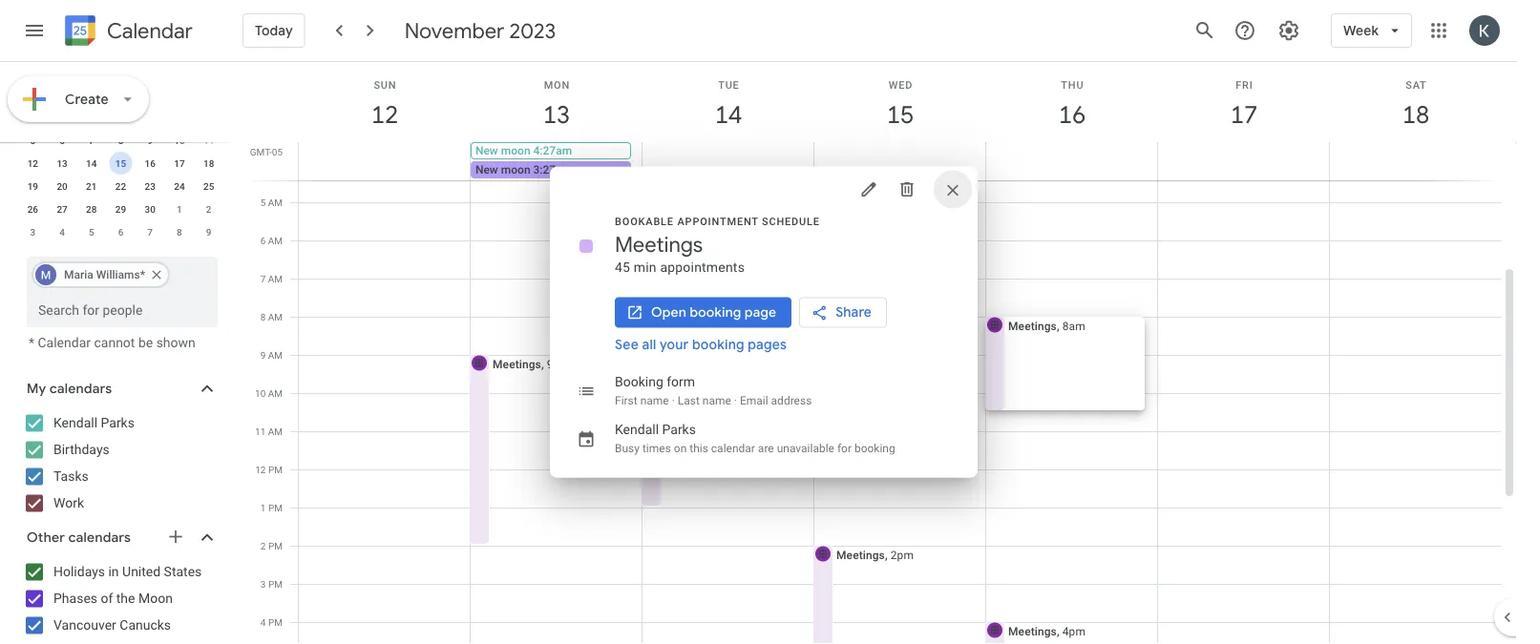 Task type: vqa. For each thing, say whether or not it's contained in the screenshot.


Task type: locate. For each thing, give the bounding box(es) containing it.
, left 8am
[[1057, 319, 1060, 333]]

row containing 26
[[18, 197, 223, 220]]

1 vertical spatial 9
[[260, 349, 266, 361]]

0 vertical spatial 4
[[59, 226, 65, 237]]

meetings down "form"
[[665, 396, 713, 409]]

28
[[86, 203, 97, 214]]

13 down mon in the top of the page
[[542, 99, 569, 130]]

2 pm
[[261, 540, 283, 552]]

7 down 30 element
[[147, 226, 153, 237]]

4
[[59, 226, 65, 237], [261, 617, 266, 628]]

kendall up birthdays
[[53, 415, 97, 431]]

5 pm from the top
[[268, 617, 283, 628]]

9 down december 2 element
[[206, 226, 211, 237]]

12 down sun
[[370, 99, 397, 130]]

1 · from the left
[[672, 394, 675, 407]]

form
[[667, 374, 695, 390]]

19 element
[[21, 174, 44, 197]]

12 down 11 at the bottom
[[255, 464, 266, 476]]

row containing 19
[[18, 174, 223, 197]]

mon
[[544, 79, 570, 91]]

moon
[[501, 144, 530, 158], [501, 163, 530, 177]]

22 element
[[109, 174, 132, 197]]

0 vertical spatial 14
[[714, 99, 741, 130]]

my
[[27, 380, 46, 397]]

3 inside "element"
[[30, 226, 36, 237]]

17 down fri
[[1229, 99, 1257, 130]]

0 horizontal spatial 1
[[177, 203, 182, 214]]

4 pm from the top
[[268, 579, 283, 590]]

meetings left 8am
[[1008, 319, 1057, 333]]

1 moon from the top
[[501, 144, 530, 158]]

16 up 23
[[145, 157, 156, 169]]

am for 5 am
[[268, 197, 283, 208]]

1 vertical spatial 13
[[57, 157, 68, 169]]

0 horizontal spatial kendall
[[53, 415, 97, 431]]

5 up the 6 am
[[260, 197, 266, 208]]

1 am from the top
[[268, 197, 283, 208]]

my calendars
[[27, 380, 112, 397]]

1 for 1
[[177, 203, 182, 214]]

7 up 8 am
[[260, 273, 266, 285]]

12 for 12 element
[[27, 157, 38, 169]]

pm for 1 pm
[[268, 502, 283, 514]]

None search field
[[0, 249, 237, 350]]

work
[[53, 495, 84, 511]]

meetings , 9am
[[493, 358, 570, 371]]

2 vertical spatial booking
[[855, 442, 895, 455]]

1 down 24 element
[[177, 203, 182, 214]]

kendall inside kendall parks busy times on this calendar are unavailable for booking
[[615, 422, 659, 438]]

13 up 20
[[57, 157, 68, 169]]

1 for 1 pm
[[261, 502, 266, 514]]

booking right for at the right
[[855, 442, 895, 455]]

4 am from the top
[[268, 311, 283, 323]]

14 inside row group
[[86, 157, 97, 169]]

row
[[290, 11, 1502, 645], [18, 128, 223, 151], [290, 142, 1517, 180], [18, 151, 223, 174], [18, 174, 223, 197], [18, 197, 223, 220], [18, 220, 223, 243]]

busy
[[615, 442, 640, 455]]

moon
[[138, 591, 173, 606]]

28 element
[[80, 197, 103, 220]]

0 horizontal spatial 17
[[174, 157, 185, 169]]

0 vertical spatial calendar
[[107, 18, 193, 44]]

meetings for meetings , 4pm
[[1008, 625, 1057, 638]]

kendall parks
[[53, 415, 135, 431]]

0 horizontal spatial 16
[[145, 157, 156, 169]]

2 for 2
[[206, 203, 211, 214]]

1 vertical spatial 3
[[261, 579, 266, 590]]

meetings left 2pm
[[836, 549, 885, 562]]

2 vertical spatial 12
[[255, 464, 266, 476]]

0 vertical spatial 2
[[206, 203, 211, 214]]

0 vertical spatial *
[[140, 268, 145, 281]]

1
[[177, 203, 182, 214], [261, 502, 266, 514]]

1 horizontal spatial 8
[[260, 311, 266, 323]]

december 5 element
[[80, 220, 103, 243]]

10am
[[719, 396, 748, 409]]

10
[[255, 388, 266, 399]]

4 for 4
[[59, 226, 65, 237]]

, for 8am
[[1057, 319, 1060, 333]]

0 horizontal spatial *
[[29, 335, 34, 350]]

12 for 12 pm
[[255, 464, 266, 476]]

today
[[255, 22, 293, 39]]

15 inside wed 15
[[886, 99, 913, 130]]

1 vertical spatial 2
[[261, 540, 266, 552]]

1 vertical spatial 7
[[260, 273, 266, 285]]

of
[[101, 591, 113, 606]]

meetings for meetings , 2pm
[[836, 549, 885, 562]]

0 horizontal spatial 18
[[203, 157, 214, 169]]

0 horizontal spatial 9
[[206, 226, 211, 237]]

15 up 22
[[115, 157, 126, 169]]

pm up 1 pm
[[268, 464, 283, 476]]

add other calendars image
[[166, 527, 185, 546]]

0 horizontal spatial 12
[[27, 157, 38, 169]]

am right 10
[[268, 388, 283, 399]]

pm down 3 pm
[[268, 617, 283, 628]]

1 horizontal spatial 4
[[261, 617, 266, 628]]

13
[[542, 99, 569, 130], [57, 157, 68, 169]]

parks for kendall parks busy times on this calendar are unavailable for booking
[[662, 422, 696, 438]]

0 vertical spatial 3
[[30, 226, 36, 237]]

1 vertical spatial 12
[[27, 157, 38, 169]]

20 element
[[51, 174, 74, 197]]

1 horizontal spatial name
[[703, 394, 731, 407]]

0 vertical spatial 7
[[147, 226, 153, 237]]

14 down tue
[[714, 99, 741, 130]]

0 horizontal spatial 14
[[86, 157, 97, 169]]

8 for 8
[[177, 226, 182, 237]]

new moon 3:27am button
[[471, 161, 631, 179]]

* inside maria williams, selected option
[[140, 268, 145, 281]]

pm for 4 pm
[[268, 617, 283, 628]]

new left 4:27am
[[475, 144, 498, 158]]

, for 4pm
[[1057, 625, 1060, 638]]

, left 4pm
[[1057, 625, 1060, 638]]

1 vertical spatial 15
[[115, 157, 126, 169]]

8 down december 1 element
[[177, 226, 182, 237]]

calendars up "kendall parks"
[[50, 380, 112, 397]]

name down booking
[[640, 394, 669, 407]]

1 horizontal spatial ·
[[734, 394, 737, 407]]

18 down sat
[[1401, 99, 1428, 130]]

0 vertical spatial 13
[[542, 99, 569, 130]]

my calendars list
[[4, 408, 237, 518]]

week
[[1344, 22, 1379, 39]]

1 vertical spatial 8
[[260, 311, 266, 323]]

1 vertical spatial 16
[[145, 157, 156, 169]]

meetings left 9am
[[493, 358, 541, 371]]

2 pm from the top
[[268, 502, 283, 514]]

5 down 28 element
[[89, 226, 94, 237]]

0 horizontal spatial 6
[[118, 226, 123, 237]]

0 vertical spatial 16
[[1057, 99, 1085, 130]]

support image
[[1234, 19, 1257, 42]]

1 vertical spatial 1
[[261, 502, 266, 514]]

14 up 21 at the left of page
[[86, 157, 97, 169]]

meetings left 4pm
[[1008, 625, 1057, 638]]

parks down my calendars dropdown button
[[101, 415, 135, 431]]

0 horizontal spatial name
[[640, 394, 669, 407]]

15 link
[[878, 93, 922, 137]]

6
[[118, 226, 123, 237], [260, 235, 266, 246]]

am right 11 at the bottom
[[268, 426, 283, 437]]

0 horizontal spatial parks
[[101, 415, 135, 431]]

0 vertical spatial 1
[[177, 203, 182, 214]]

grid
[[244, 11, 1517, 645]]

parks inside kendall parks busy times on this calendar are unavailable for booking
[[662, 422, 696, 438]]

tasks
[[53, 468, 89, 484]]

1 vertical spatial 18
[[203, 157, 214, 169]]

0 horizontal spatial 2
[[206, 203, 211, 214]]

1 down 12 pm
[[261, 502, 266, 514]]

row group
[[18, 106, 223, 243]]

18
[[1401, 99, 1428, 130], [203, 157, 214, 169]]

kendall for kendall parks busy times on this calendar are unavailable for booking
[[615, 422, 659, 438]]

17 link
[[1222, 93, 1266, 137]]

0 vertical spatial 15
[[886, 99, 913, 130]]

page
[[745, 304, 776, 321]]

6 am from the top
[[268, 388, 283, 399]]

week button
[[1331, 8, 1412, 53]]

kendall
[[53, 415, 97, 431], [615, 422, 659, 438]]

main drawer image
[[23, 19, 46, 42]]

, for 2pm
[[885, 549, 888, 562]]

3 down 26 element
[[30, 226, 36, 237]]

1 horizontal spatial 7
[[260, 273, 266, 285]]

1 horizontal spatial 17
[[1229, 99, 1257, 130]]

1 horizontal spatial kendall
[[615, 422, 659, 438]]

18 up 25
[[203, 157, 214, 169]]

* for * calendar cannot be shown
[[29, 335, 34, 350]]

5 for 5
[[89, 226, 94, 237]]

1 horizontal spatial 3
[[261, 579, 266, 590]]

16 link
[[1050, 93, 1094, 137]]

holidays
[[53, 564, 105, 580]]

1 vertical spatial new
[[475, 163, 498, 177]]

* calendar cannot be shown
[[29, 335, 196, 350]]

0 vertical spatial 8
[[177, 226, 182, 237]]

1 horizontal spatial *
[[140, 268, 145, 281]]

2 new from the top
[[475, 163, 498, 177]]

am down 7 am
[[268, 311, 283, 323]]

booking up see all your booking pages
[[690, 304, 741, 321]]

share
[[836, 304, 872, 321]]

december 7 element
[[139, 220, 162, 243]]

16 down thu
[[1057, 99, 1085, 130]]

calendar up "my calendars" in the bottom of the page
[[38, 335, 91, 350]]

meetings , 4pm
[[1008, 625, 1086, 638]]

delete appointment schedule image
[[898, 180, 917, 199]]

6 down 29 element
[[118, 226, 123, 237]]

calendars for other calendars
[[68, 529, 131, 546]]

other calendars list
[[4, 557, 237, 641]]

3 down 2 pm
[[261, 579, 266, 590]]

december 4 element
[[51, 220, 74, 243]]

meetings for meetings , 10am
[[665, 396, 713, 409]]

pm
[[268, 464, 283, 476], [268, 502, 283, 514], [268, 540, 283, 552], [268, 579, 283, 590], [268, 617, 283, 628]]

15 down wed on the top right of page
[[886, 99, 913, 130]]

1 pm from the top
[[268, 464, 283, 476]]

12 up the "19" on the top left of the page
[[27, 157, 38, 169]]

1 vertical spatial 5
[[89, 226, 94, 237]]

states
[[164, 564, 202, 580]]

0 horizontal spatial 5
[[89, 226, 94, 237]]

0 horizontal spatial calendar
[[38, 335, 91, 350]]

1 vertical spatial 4
[[261, 617, 266, 628]]

0 vertical spatial 17
[[1229, 99, 1257, 130]]

0 horizontal spatial ·
[[672, 394, 675, 407]]

0 vertical spatial 9
[[206, 226, 211, 237]]

calendars up in
[[68, 529, 131, 546]]

1 vertical spatial 14
[[86, 157, 97, 169]]

6 down 5 am on the left of the page
[[260, 235, 266, 246]]

am for 8 am
[[268, 311, 283, 323]]

meetings up min
[[615, 232, 703, 258]]

new left '3:27am'
[[475, 163, 498, 177]]

1 horizontal spatial 13
[[542, 99, 569, 130]]

1 horizontal spatial 1
[[261, 502, 266, 514]]

4 for 4 pm
[[261, 617, 266, 628]]

mon 13
[[542, 79, 570, 130]]

9 up 10
[[260, 349, 266, 361]]

1 horizontal spatial 6
[[260, 235, 266, 246]]

17 up 24
[[174, 157, 185, 169]]

2 up 3 pm
[[261, 540, 266, 552]]

17 inside "element"
[[174, 157, 185, 169]]

1 vertical spatial *
[[29, 335, 34, 350]]

parks for kendall parks
[[101, 415, 135, 431]]

3
[[30, 226, 36, 237], [261, 579, 266, 590]]

calendars
[[50, 380, 112, 397], [68, 529, 131, 546]]

2 up december 9 element
[[206, 203, 211, 214]]

new moon 4:27am button
[[471, 142, 631, 159]]

1 horizontal spatial 2
[[261, 540, 266, 552]]

5 am from the top
[[268, 349, 283, 361]]

1 vertical spatial 17
[[174, 157, 185, 169]]

3 pm from the top
[[268, 540, 283, 552]]

15
[[886, 99, 913, 130], [115, 157, 126, 169]]

1 horizontal spatial 14
[[714, 99, 741, 130]]

meetings
[[615, 232, 703, 258], [1008, 319, 1057, 333], [493, 358, 541, 371], [665, 396, 713, 409], [836, 549, 885, 562], [1008, 625, 1057, 638]]

0 vertical spatial booking
[[690, 304, 741, 321]]

pm up 3 pm
[[268, 540, 283, 552]]

23 element
[[139, 174, 162, 197]]

2023
[[509, 17, 556, 44]]

share button
[[799, 297, 887, 328]]

,
[[1057, 319, 1060, 333], [541, 358, 544, 371], [713, 396, 716, 409], [885, 549, 888, 562], [1057, 625, 1060, 638]]

0 horizontal spatial 15
[[115, 157, 126, 169]]

0 horizontal spatial 7
[[147, 226, 153, 237]]

unavailable
[[777, 442, 834, 455]]

name right the last
[[703, 394, 731, 407]]

am up 8 am
[[268, 273, 283, 285]]

6 am
[[260, 235, 283, 246]]

kendall inside my calendars list
[[53, 415, 97, 431]]

2 horizontal spatial 12
[[370, 99, 397, 130]]

1 horizontal spatial 9
[[260, 349, 266, 361]]

tue 14
[[714, 79, 741, 130]]

1 horizontal spatial 16
[[1057, 99, 1085, 130]]

· left email at the bottom of page
[[734, 394, 737, 407]]

0 horizontal spatial 3
[[30, 226, 36, 237]]

booking inside kendall parks busy times on this calendar are unavailable for booking
[[855, 442, 895, 455]]

booking down open booking page
[[692, 337, 745, 354]]

18 link
[[1394, 93, 1438, 137]]

0 vertical spatial new
[[475, 144, 498, 158]]

* up my
[[29, 335, 34, 350]]

canucks
[[120, 617, 171, 633]]

Search for people text field
[[38, 293, 206, 327]]

4 down 27 element
[[59, 226, 65, 237]]

parks up on
[[662, 422, 696, 438]]

1 vertical spatial calendars
[[68, 529, 131, 546]]

1 horizontal spatial parks
[[662, 422, 696, 438]]

0 horizontal spatial 13
[[57, 157, 68, 169]]

4 down 3 pm
[[261, 617, 266, 628]]

16 element
[[139, 151, 162, 174]]

1 vertical spatial calendar
[[38, 335, 91, 350]]

see all your booking pages link
[[615, 337, 787, 354]]

* up search for people text box
[[140, 268, 145, 281]]

kendall up the busy on the bottom left
[[615, 422, 659, 438]]

other calendars button
[[4, 522, 237, 553]]

row containing meetings
[[290, 11, 1502, 645]]

2 moon from the top
[[501, 163, 530, 177]]

, left 2pm
[[885, 549, 888, 562]]

calendars for my calendars
[[50, 380, 112, 397]]

pm for 3 pm
[[268, 579, 283, 590]]

1 horizontal spatial 15
[[886, 99, 913, 130]]

*
[[140, 268, 145, 281], [29, 335, 34, 350]]

19
[[27, 180, 38, 191]]

phases
[[53, 591, 97, 606]]

am down 5 am on the left of the page
[[268, 235, 283, 246]]

2
[[206, 203, 211, 214], [261, 540, 266, 552]]

november 2023
[[405, 17, 556, 44]]

0 vertical spatial 5
[[260, 197, 266, 208]]

cell
[[299, 11, 471, 645], [469, 11, 643, 645], [641, 11, 814, 645], [813, 11, 986, 645], [984, 11, 1158, 645], [1158, 11, 1330, 645], [1330, 11, 1502, 645], [18, 128, 47, 151], [47, 128, 77, 151], [77, 128, 106, 151], [106, 128, 135, 151], [135, 128, 165, 151], [165, 128, 194, 151], [194, 128, 223, 151], [299, 142, 471, 180], [471, 142, 642, 180], [642, 142, 814, 180], [814, 142, 986, 180], [986, 142, 1158, 180], [1158, 142, 1329, 180], [1329, 142, 1501, 180]]

pm down 2 pm
[[268, 579, 283, 590]]

0 vertical spatial 12
[[370, 99, 397, 130]]

1 horizontal spatial calendar
[[107, 18, 193, 44]]

· left the last
[[672, 394, 675, 407]]

moon left '3:27am'
[[501, 163, 530, 177]]

·
[[672, 394, 675, 407], [734, 394, 737, 407]]

3 am from the top
[[268, 273, 283, 285]]

8 down 7 am
[[260, 311, 266, 323]]

1 vertical spatial moon
[[501, 163, 530, 177]]

am down 8 am
[[268, 349, 283, 361]]

0 vertical spatial calendars
[[50, 380, 112, 397]]

parks inside my calendars list
[[101, 415, 135, 431]]

0 horizontal spatial 8
[[177, 226, 182, 237]]

, left '10am'
[[713, 396, 716, 409]]

1 horizontal spatial 12
[[255, 464, 266, 476]]

row containing 3
[[18, 220, 223, 243]]

7
[[147, 226, 153, 237], [260, 273, 266, 285]]

2 am from the top
[[268, 235, 283, 246]]

0 vertical spatial moon
[[501, 144, 530, 158]]

, for 9am
[[541, 358, 544, 371]]

sat 18
[[1401, 79, 1428, 130]]

4 inside december 4 'element'
[[59, 226, 65, 237]]

pm up 2 pm
[[268, 502, 283, 514]]

3 for 3 pm
[[261, 579, 266, 590]]

fri 17
[[1229, 79, 1257, 130]]

moon left 4:27am
[[501, 144, 530, 158]]

3:27am
[[533, 163, 572, 177]]

calendar up create
[[107, 18, 193, 44]]

0 vertical spatial 18
[[1401, 99, 1428, 130]]

appointment
[[677, 216, 759, 228]]

november
[[405, 17, 505, 44]]

appointments
[[660, 260, 745, 275]]

am up the 6 am
[[268, 197, 283, 208]]

7 am from the top
[[268, 426, 283, 437]]

0 horizontal spatial 4
[[59, 226, 65, 237]]

5 am
[[260, 197, 283, 208]]

1 horizontal spatial 5
[[260, 197, 266, 208]]

13 inside mon 13
[[542, 99, 569, 130]]

45 min appointments
[[615, 260, 745, 275]]

, left 9am
[[541, 358, 544, 371]]



Task type: describe. For each thing, give the bounding box(es) containing it.
, for 10am
[[713, 396, 716, 409]]

4pm
[[1063, 625, 1086, 638]]

row group containing 12
[[18, 106, 223, 243]]

05
[[272, 146, 283, 158]]

26 element
[[21, 197, 44, 220]]

9 am
[[260, 349, 283, 361]]

4 pm
[[261, 617, 283, 628]]

7 am
[[260, 273, 283, 285]]

meetings heading
[[615, 232, 703, 258]]

in
[[108, 564, 119, 580]]

am for 9 am
[[268, 349, 283, 361]]

10 am
[[255, 388, 283, 399]]

16 inside row group
[[145, 157, 156, 169]]

december 3 element
[[21, 220, 44, 243]]

6 for 6
[[118, 226, 123, 237]]

25
[[203, 180, 214, 191]]

am for 7 am
[[268, 273, 283, 285]]

today button
[[243, 8, 305, 53]]

1 pm
[[261, 502, 283, 514]]

29 element
[[109, 197, 132, 220]]

15 cell
[[106, 151, 135, 174]]

5 for 5 am
[[260, 197, 266, 208]]

open
[[651, 304, 687, 321]]

cannot
[[94, 335, 135, 350]]

december 9 element
[[197, 220, 220, 243]]

open booking page
[[651, 304, 776, 321]]

new moon 4:27am new moon 3:27am
[[475, 144, 572, 177]]

23
[[145, 180, 156, 191]]

calendar
[[711, 442, 755, 455]]

pages
[[748, 337, 787, 354]]

phases of the moon
[[53, 591, 173, 606]]

grid containing 12
[[244, 11, 1517, 645]]

7 for 7
[[147, 226, 153, 237]]

row containing 12
[[18, 151, 223, 174]]

sat
[[1406, 79, 1427, 91]]

bookable appointment schedule
[[615, 216, 820, 228]]

kendall for kendall parks
[[53, 415, 97, 431]]

24
[[174, 180, 185, 191]]

12 element
[[21, 151, 44, 174]]

cell containing new moon 4:27am
[[471, 142, 642, 180]]

on
[[674, 442, 687, 455]]

meetings , 8am
[[1008, 319, 1086, 333]]

none search field containing * calendar cannot be shown
[[0, 249, 237, 350]]

30 element
[[139, 197, 162, 220]]

1 horizontal spatial 18
[[1401, 99, 1428, 130]]

14 element
[[80, 151, 103, 174]]

13 element
[[51, 151, 74, 174]]

gmt-05
[[250, 146, 283, 158]]

first
[[615, 394, 638, 407]]

9am
[[547, 358, 570, 371]]

9 for 9
[[206, 226, 211, 237]]

sun
[[374, 79, 397, 91]]

create button
[[8, 76, 149, 122]]

booking
[[615, 374, 663, 390]]

45
[[615, 260, 630, 275]]

8am
[[1063, 319, 1086, 333]]

15 element
[[109, 151, 132, 174]]

4:27am
[[533, 144, 572, 158]]

8 am
[[260, 311, 283, 323]]

24 element
[[168, 174, 191, 197]]

last
[[678, 394, 700, 407]]

calendar heading
[[103, 18, 193, 44]]

18 element
[[197, 151, 220, 174]]

2 for 2 pm
[[261, 540, 266, 552]]

8 for 8 am
[[260, 311, 266, 323]]

am for 10 am
[[268, 388, 283, 399]]

25 element
[[197, 174, 220, 197]]

* for *
[[140, 268, 145, 281]]

14 link
[[707, 93, 751, 137]]

other
[[27, 529, 65, 546]]

calendar element
[[61, 11, 193, 53]]

selected people list box
[[27, 256, 218, 293]]

30
[[145, 203, 156, 214]]

shown
[[156, 335, 196, 350]]

7 for 7 am
[[260, 273, 266, 285]]

am for 11 am
[[268, 426, 283, 437]]

december 2 element
[[197, 197, 220, 220]]

see
[[615, 337, 639, 354]]

26
[[27, 203, 38, 214]]

this
[[690, 442, 708, 455]]

12 pm
[[255, 464, 283, 476]]

calendar inside search box
[[38, 335, 91, 350]]

11 am
[[255, 426, 283, 437]]

tue
[[718, 79, 740, 91]]

meetings for meetings
[[615, 232, 703, 258]]

pm for 12 pm
[[268, 464, 283, 476]]

the
[[116, 591, 135, 606]]

meetings for meetings , 9am
[[493, 358, 541, 371]]

bookable
[[615, 216, 674, 228]]

create
[[65, 91, 109, 108]]

december 1 element
[[168, 197, 191, 220]]

gmt-
[[250, 146, 272, 158]]

17 element
[[168, 151, 191, 174]]

3 for 3
[[30, 226, 36, 237]]

min
[[634, 260, 657, 275]]

2 name from the left
[[703, 394, 731, 407]]

schedule
[[762, 216, 820, 228]]

2 · from the left
[[734, 394, 737, 407]]

1 name from the left
[[640, 394, 669, 407]]

3 pm
[[261, 579, 283, 590]]

settings menu image
[[1278, 19, 1301, 42]]

see all your booking pages
[[615, 337, 787, 354]]

27 element
[[51, 197, 74, 220]]

2pm
[[891, 549, 914, 562]]

december 6 element
[[109, 220, 132, 243]]

holidays in united states
[[53, 564, 202, 580]]

1 vertical spatial booking
[[692, 337, 745, 354]]

address
[[771, 394, 812, 407]]

thu 16
[[1057, 79, 1085, 130]]

row containing new moon 4:27am
[[290, 142, 1517, 180]]

1 new from the top
[[475, 144, 498, 158]]

vancouver canucks
[[53, 617, 171, 633]]

27
[[57, 203, 68, 214]]

december 8 element
[[168, 220, 191, 243]]

am for 6 am
[[268, 235, 283, 246]]

kendall parks busy times on this calendar are unavailable for booking
[[615, 422, 895, 455]]

pm for 2 pm
[[268, 540, 283, 552]]

be
[[138, 335, 153, 350]]

sun 12
[[370, 79, 397, 130]]

email
[[740, 394, 768, 407]]

6 for 6 am
[[260, 235, 266, 246]]

fri
[[1236, 79, 1253, 91]]

maria williams, selected option
[[32, 259, 170, 290]]

21 element
[[80, 174, 103, 197]]

20
[[57, 180, 68, 191]]

meetings for meetings , 8am
[[1008, 319, 1057, 333]]

9 for 9 am
[[260, 349, 266, 361]]

vancouver
[[53, 617, 116, 633]]

thu
[[1061, 79, 1084, 91]]

meetings , 10am
[[665, 396, 748, 409]]

times
[[643, 442, 671, 455]]

booking form first name · last name · email address
[[615, 374, 812, 407]]

15 inside cell
[[115, 157, 126, 169]]

13 link
[[535, 93, 579, 137]]

are
[[758, 442, 774, 455]]

22
[[115, 180, 126, 191]]

wed 15
[[886, 79, 913, 130]]

birthdays
[[53, 442, 110, 457]]

meetings , 2pm
[[836, 549, 914, 562]]

my calendars button
[[4, 373, 237, 404]]



